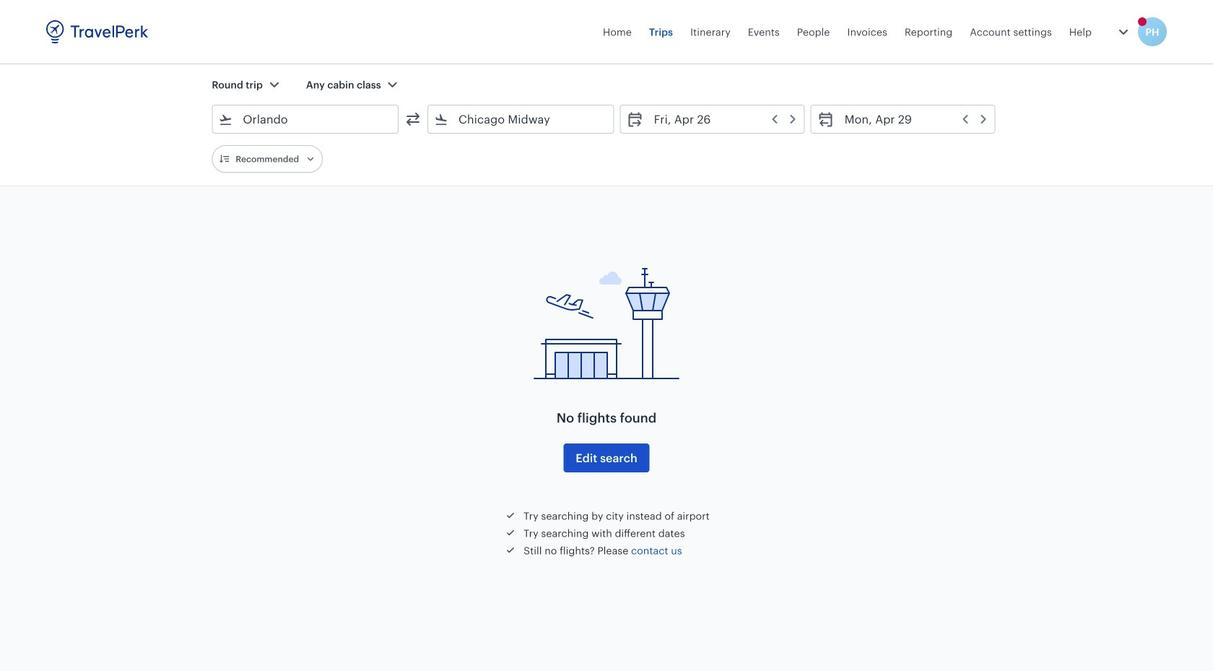 Task type: locate. For each thing, give the bounding box(es) containing it.
To search field
[[449, 108, 595, 131]]

Return field
[[835, 108, 990, 131]]

no results illustration image
[[527, 256, 686, 386]]



Task type: describe. For each thing, give the bounding box(es) containing it.
Depart field
[[644, 108, 799, 131]]

From search field
[[233, 108, 379, 131]]



Task type: vqa. For each thing, say whether or not it's contained in the screenshot.
Alaska Airlines icon
no



